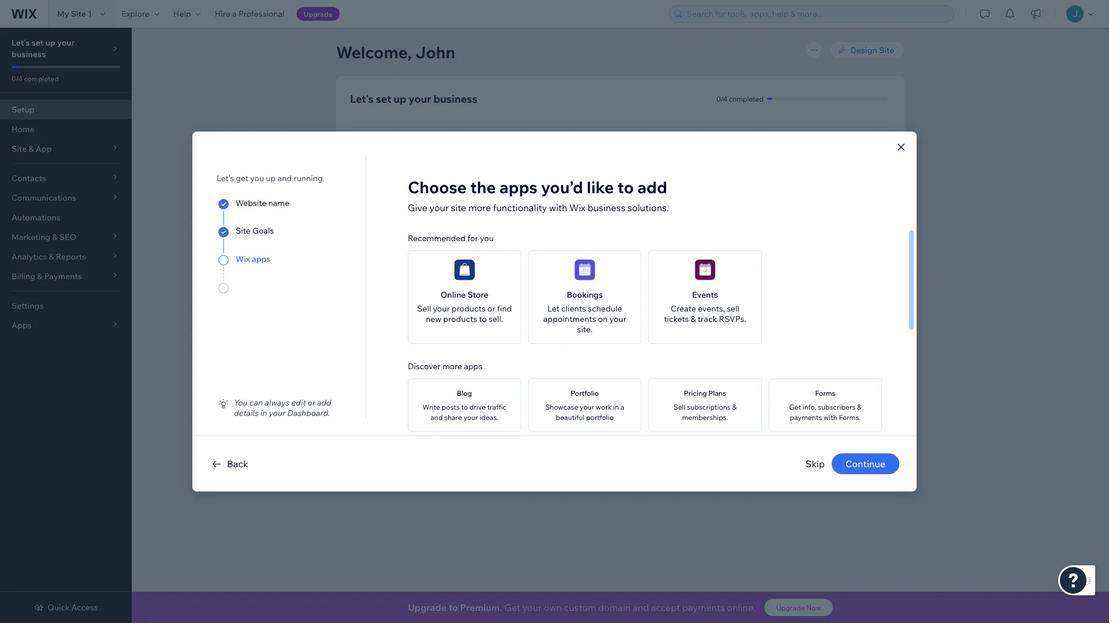 Task type: locate. For each thing, give the bounding box(es) containing it.
0 vertical spatial a
[[232, 9, 237, 19]]

now inside button
[[806, 604, 821, 613]]

custom
[[564, 602, 596, 614]]

sell inside pricing plans sell subscriptions & memberships.
[[674, 403, 686, 412]]

sell down pricing
[[674, 403, 686, 412]]

add up "solutions."
[[638, 177, 667, 197]]

quick
[[48, 603, 70, 613]]

design
[[851, 45, 877, 55], [373, 261, 399, 271]]

payments left online.
[[682, 602, 725, 614]]

your down my
[[57, 38, 75, 48]]

1 vertical spatial business
[[434, 92, 478, 105]]

your inside you can always edit or add details in your dashboard.
[[269, 408, 285, 419]]

found
[[388, 293, 410, 304]]

0 horizontal spatial update
[[373, 136, 401, 146]]

1 vertical spatial a
[[528, 194, 532, 204]]

dashboard.
[[287, 408, 330, 419]]

0 horizontal spatial get
[[373, 293, 387, 304]]

upgrade left premium.
[[408, 602, 447, 614]]

1 vertical spatial payments
[[682, 602, 725, 614]]

subscribers
[[818, 403, 856, 412]]

wix down you'd
[[569, 202, 585, 214]]

1 horizontal spatial payments
[[790, 414, 822, 422]]

add up dashboard.
[[317, 398, 331, 408]]

or inside you can always edit or add details in your dashboard.
[[308, 398, 315, 408]]

more inside choose the apps you'd like to add give your site more functionality with wix business solutions.
[[468, 202, 491, 214]]

update inside button
[[828, 136, 856, 146]]

1 vertical spatial get
[[789, 403, 801, 412]]

or up sell.
[[487, 304, 495, 314]]

2 horizontal spatial a
[[621, 403, 624, 412]]

upgrade
[[304, 10, 333, 18], [408, 602, 447, 614], [776, 604, 805, 613]]

0 horizontal spatial site
[[421, 136, 435, 146]]

your inside online store sell your products or find new products to sell.
[[433, 304, 450, 314]]

& right "subscriptions"
[[732, 403, 737, 412]]

with right few
[[549, 202, 567, 214]]

0 horizontal spatial up
[[45, 38, 55, 48]]

in
[[519, 194, 526, 204], [613, 403, 619, 412], [260, 408, 267, 419]]

events create events, sell tickets & track rsvps.
[[664, 290, 746, 324]]

your left website
[[401, 261, 418, 271]]

your left type
[[402, 136, 419, 146]]

wix
[[569, 202, 585, 214], [236, 254, 250, 264], [535, 341, 550, 351]]

site inside choose the apps you'd like to add give your site more functionality with wix business solutions.
[[451, 202, 466, 214]]

your
[[657, 341, 673, 351]]

0 horizontal spatial design
[[373, 261, 399, 271]]

sell
[[417, 304, 431, 314], [674, 403, 686, 412]]

your down schedule
[[610, 314, 626, 324]]

1 horizontal spatial site
[[236, 226, 251, 236]]

0 horizontal spatial &
[[691, 314, 696, 324]]

0 horizontal spatial business
[[12, 49, 46, 59]]

to left premium.
[[449, 602, 458, 614]]

apps down goals
[[252, 254, 271, 264]]

write
[[423, 403, 440, 412]]

0 horizontal spatial wix
[[236, 254, 250, 264]]

let's get you up and running.
[[217, 173, 325, 183]]

in right work
[[613, 403, 619, 412]]

wix apps
[[236, 254, 271, 264]]

to
[[618, 177, 634, 197], [479, 314, 487, 324], [461, 403, 468, 412], [449, 602, 458, 614]]

1 horizontal spatial upgrade
[[408, 602, 447, 614]]

own
[[544, 602, 562, 614]]

it
[[512, 194, 517, 204]]

business
[[12, 49, 46, 59], [434, 92, 478, 105], [588, 202, 625, 214]]

0 horizontal spatial with
[[549, 202, 567, 214]]

sell
[[727, 304, 739, 314]]

0 vertical spatial or
[[487, 304, 495, 314]]

apps up blog
[[464, 362, 483, 372]]

blog
[[457, 389, 472, 398]]

set inside sidebar element
[[32, 38, 44, 48]]

1 vertical spatial domain
[[598, 602, 631, 614]]

now inside button
[[858, 136, 875, 146]]

to right like on the top right of the page
[[618, 177, 634, 197]]

site left type
[[421, 136, 435, 146]]

now for upgrade now
[[806, 604, 821, 613]]

0 vertical spatial with
[[549, 202, 567, 214]]

pricing
[[684, 389, 707, 398]]

explore
[[121, 9, 150, 19]]

or
[[487, 304, 495, 314], [308, 398, 315, 408]]

2 vertical spatial wix
[[535, 341, 550, 351]]

0 vertical spatial set
[[32, 38, 44, 48]]

design for design your website
[[373, 261, 399, 271]]

sell for your
[[417, 304, 431, 314]]

1 horizontal spatial more
[[468, 202, 491, 214]]

& for get
[[857, 403, 862, 412]]

1 horizontal spatial add
[[638, 177, 667, 197]]

your
[[57, 38, 75, 48], [409, 92, 431, 105], [402, 136, 419, 146], [391, 194, 408, 204], [430, 202, 449, 214], [401, 261, 418, 271], [433, 304, 450, 314], [610, 314, 626, 324], [580, 403, 594, 412], [269, 408, 285, 419], [464, 414, 478, 422], [522, 602, 542, 614]]

more up e.g., mystunningwebsite.com field
[[468, 202, 491, 214]]

0 vertical spatial let's
[[12, 38, 30, 48]]

0 vertical spatial domain
[[439, 194, 467, 204]]

apps inside choose the apps you'd like to add give your site more functionality with wix business solutions.
[[500, 177, 538, 197]]

1 vertical spatial now
[[806, 604, 821, 613]]

to left sell.
[[479, 314, 487, 324]]

1 horizontal spatial on
[[598, 314, 608, 324]]

2 horizontal spatial business
[[588, 202, 625, 214]]

1 vertical spatial site
[[451, 202, 466, 214]]

upgrade for upgrade to premium. get your own custom domain and accept payments online.
[[408, 602, 447, 614]]

ukraine
[[599, 341, 629, 351]]

2 horizontal spatial wix
[[569, 202, 585, 214]]

1 vertical spatial completed
[[729, 94, 764, 103]]

find
[[497, 304, 512, 314]]

get right premium.
[[504, 602, 520, 614]]

1 update from the left
[[373, 136, 401, 146]]

your down choose
[[430, 202, 449, 214]]

2 vertical spatial with
[[824, 414, 837, 422]]

products down 'store'
[[452, 304, 486, 314]]

you
[[250, 173, 264, 183], [480, 233, 494, 243]]

in for secure
[[519, 194, 526, 204]]

you can always edit or add details in your dashboard.
[[234, 398, 331, 419]]

your inside blog write posts to drive traffic and share your ideas.
[[464, 414, 478, 422]]

site
[[421, 136, 435, 146], [451, 202, 466, 214]]

details
[[234, 408, 259, 419]]

now for update now
[[858, 136, 875, 146]]

0 vertical spatial let's set up your business
[[12, 38, 75, 59]]

let's set up your business up update your site type
[[350, 92, 478, 105]]

you right for
[[480, 233, 494, 243]]

your down the portfolio
[[580, 403, 594, 412]]

0 vertical spatial business
[[12, 49, 46, 59]]

a left few
[[528, 194, 532, 204]]

0 horizontal spatial 0/4 completed
[[12, 74, 59, 83]]

on right found
[[412, 293, 422, 304]]

sell up "new"
[[417, 304, 431, 314]]

apps
[[500, 177, 538, 197], [252, 254, 271, 264], [464, 362, 483, 372]]

your down google
[[433, 304, 450, 314]]

home link
[[0, 120, 132, 139]]

let's set up your business
[[12, 38, 75, 59], [350, 92, 478, 105]]

1 vertical spatial sell
[[674, 403, 686, 412]]

a
[[232, 9, 237, 19], [528, 194, 532, 204], [621, 403, 624, 412]]

secure
[[485, 194, 510, 204]]

recommended
[[408, 233, 466, 243]]

you'd
[[541, 177, 583, 197]]

1 horizontal spatial wix
[[535, 341, 550, 351]]

type
[[436, 136, 454, 146]]

update for update your site type
[[373, 136, 401, 146]]

can
[[249, 398, 263, 408]]

1 horizontal spatial domain
[[598, 602, 631, 614]]

wix down site goals
[[236, 254, 250, 264]]

0 horizontal spatial or
[[308, 398, 315, 408]]

2 horizontal spatial with
[[824, 414, 837, 422]]

1 horizontal spatial site
[[451, 202, 466, 214]]

payments inside forms get info, subscribers & payments with forms.
[[790, 414, 822, 422]]

wix left stands at the bottom
[[535, 341, 550, 351]]

or up dashboard.
[[308, 398, 315, 408]]

1 horizontal spatial now
[[858, 136, 875, 146]]

0 horizontal spatial a
[[232, 9, 237, 19]]

with down "site."
[[580, 341, 597, 351]]

1 vertical spatial wix
[[236, 254, 250, 264]]

your inside the portfolio showcase your work in a beautiful portfolio
[[580, 403, 594, 412]]

2 vertical spatial apps
[[464, 362, 483, 372]]

accept
[[651, 602, 680, 614]]

update
[[373, 136, 401, 146], [828, 136, 856, 146]]

schedule
[[588, 304, 622, 314]]

0 horizontal spatial upgrade
[[304, 10, 333, 18]]

1 horizontal spatial set
[[376, 92, 391, 105]]

appointments
[[543, 314, 596, 324]]

2 vertical spatial business
[[588, 202, 625, 214]]

drive
[[469, 403, 486, 412]]

get
[[236, 173, 248, 183]]

1 vertical spatial let's set up your business
[[350, 92, 478, 105]]

you right get
[[250, 173, 264, 183]]

more right discover
[[442, 362, 462, 372]]

0 horizontal spatial you
[[250, 173, 264, 183]]

you for for
[[480, 233, 494, 243]]

0 vertical spatial on
[[412, 293, 422, 304]]

& inside events create events, sell tickets & track rsvps.
[[691, 314, 696, 324]]

on down schedule
[[598, 314, 608, 324]]

to left drive
[[461, 403, 468, 412]]

site for my
[[71, 9, 86, 19]]

forms.
[[839, 414, 861, 422]]

1 horizontal spatial &
[[732, 403, 737, 412]]

2 horizontal spatial upgrade
[[776, 604, 805, 613]]

1 horizontal spatial or
[[487, 304, 495, 314]]

products down the online
[[443, 314, 477, 324]]

your down the always
[[269, 408, 285, 419]]

1 vertical spatial or
[[308, 398, 315, 408]]

to inside online store sell your products or find new products to sell.
[[479, 314, 487, 324]]

2 horizontal spatial &
[[857, 403, 862, 412]]

1 horizontal spatial let's
[[350, 92, 374, 105]]

1 horizontal spatial up
[[266, 173, 276, 183]]

0 horizontal spatial sell
[[417, 304, 431, 314]]

update for update now
[[828, 136, 856, 146]]

domain right perfect on the left top
[[439, 194, 467, 204]]

business down like on the top right of the page
[[588, 202, 625, 214]]

google
[[424, 293, 452, 304]]

get left info,
[[789, 403, 801, 412]]

0 horizontal spatial site
[[71, 9, 86, 19]]

always
[[265, 398, 290, 408]]

0 vertical spatial 0/4
[[12, 74, 22, 83]]

2 horizontal spatial site
[[879, 45, 894, 55]]

sell inside online store sell your products or find new products to sell.
[[417, 304, 431, 314]]

automations
[[12, 213, 61, 223]]

1 vertical spatial more
[[442, 362, 462, 372]]

site.
[[577, 325, 592, 335]]

0 horizontal spatial 0/4
[[12, 74, 22, 83]]

domain
[[439, 194, 467, 204], [598, 602, 631, 614]]

domain right custom
[[598, 602, 631, 614]]

0 horizontal spatial domain
[[439, 194, 467, 204]]

completed
[[24, 74, 59, 83], [729, 94, 764, 103]]

1 horizontal spatial sell
[[674, 403, 686, 412]]

0 horizontal spatial let's set up your business
[[12, 38, 75, 59]]

& left track
[[691, 314, 696, 324]]

in down can
[[260, 408, 267, 419]]

show your support button
[[634, 341, 707, 351]]

0 vertical spatial add
[[638, 177, 667, 197]]

1 vertical spatial set
[[376, 92, 391, 105]]

& inside forms get info, subscribers & payments with forms.
[[857, 403, 862, 412]]

hire
[[215, 9, 230, 19]]

in inside you can always edit or add details in your dashboard.
[[260, 408, 267, 419]]

payments down info,
[[790, 414, 822, 422]]

a right work
[[621, 403, 624, 412]]

1 horizontal spatial design
[[851, 45, 877, 55]]

2 vertical spatial site
[[236, 226, 251, 236]]

apps up functionality
[[500, 177, 538, 197]]

you
[[234, 398, 248, 408]]

share
[[444, 414, 462, 422]]

hire a professional
[[215, 9, 285, 19]]

back button
[[210, 458, 248, 471]]

goals
[[252, 226, 274, 236]]

site up e.g., mystunningwebsite.com field
[[451, 202, 466, 214]]

website
[[419, 261, 449, 271]]

2 horizontal spatial in
[[613, 403, 619, 412]]

2 vertical spatial get
[[504, 602, 520, 614]]

site goals
[[236, 226, 274, 236]]

2 horizontal spatial get
[[789, 403, 801, 412]]

on inside bookings let clients schedule appointments on your site.
[[598, 314, 608, 324]]

0/4 completed inside sidebar element
[[12, 74, 59, 83]]

1 horizontal spatial 0/4 completed
[[716, 94, 764, 103]]

add inside you can always edit or add details in your dashboard.
[[317, 398, 331, 408]]

2 update from the left
[[828, 136, 856, 146]]

in for add
[[260, 408, 267, 419]]

0 vertical spatial more
[[468, 202, 491, 214]]

running.
[[294, 173, 325, 183]]

1 vertical spatial site
[[879, 45, 894, 55]]

sell for subscriptions
[[674, 403, 686, 412]]

upgrade right online.
[[776, 604, 805, 613]]

1 horizontal spatial 0/4
[[716, 94, 727, 103]]

continue button
[[832, 454, 899, 475]]

let's
[[12, 38, 30, 48], [350, 92, 374, 105]]

business up type
[[434, 92, 478, 105]]

business inside choose the apps you'd like to add give your site more functionality with wix business solutions.
[[588, 202, 625, 214]]

add
[[638, 177, 667, 197], [317, 398, 331, 408]]

1 horizontal spatial let's set up your business
[[350, 92, 478, 105]]

and inside blog write posts to drive traffic and share your ideas.
[[431, 414, 443, 422]]

sell.
[[489, 314, 503, 324]]

automations link
[[0, 208, 132, 228]]

0/4 inside sidebar element
[[12, 74, 22, 83]]

1 vertical spatial add
[[317, 398, 331, 408]]

1 vertical spatial design
[[373, 261, 399, 271]]

& inside pricing plans sell subscriptions & memberships.
[[732, 403, 737, 412]]

2 horizontal spatial apps
[[500, 177, 538, 197]]

let's set up your business inside sidebar element
[[12, 38, 75, 59]]

0 vertical spatial now
[[858, 136, 875, 146]]

portfolio showcase your work in a beautiful portfolio
[[545, 389, 624, 422]]

& up forms.
[[857, 403, 862, 412]]

your down drive
[[464, 414, 478, 422]]

with inside choose the apps you'd like to add give your site more functionality with wix business solutions.
[[549, 202, 567, 214]]

skip
[[806, 459, 825, 470]]

quick access
[[48, 603, 98, 613]]

0 vertical spatial you
[[250, 173, 264, 183]]

up inside sidebar element
[[45, 38, 55, 48]]

website
[[236, 198, 267, 208]]

in right it
[[519, 194, 526, 204]]

payments
[[790, 414, 822, 422], [682, 602, 725, 614]]

1 horizontal spatial you
[[480, 233, 494, 243]]

choose
[[408, 177, 467, 197]]

0 horizontal spatial let's
[[12, 38, 30, 48]]

ideas.
[[480, 414, 498, 422]]

upgrade right professional
[[304, 10, 333, 18]]

and down write
[[431, 414, 443, 422]]

a right hire
[[232, 9, 237, 19]]

let's set up your business down my
[[12, 38, 75, 59]]

your up update your site type
[[409, 92, 431, 105]]

0/4
[[12, 74, 22, 83], [716, 94, 727, 103]]

or inside online store sell your products or find new products to sell.
[[487, 304, 495, 314]]

0 vertical spatial wix
[[569, 202, 585, 214]]

get left found
[[373, 293, 387, 304]]

0 vertical spatial apps
[[500, 177, 538, 197]]

let's inside sidebar element
[[12, 38, 30, 48]]

business up "setup"
[[12, 49, 46, 59]]

design site
[[851, 45, 894, 55]]

with down subscribers
[[824, 414, 837, 422]]



Task type: describe. For each thing, give the bounding box(es) containing it.
new
[[426, 314, 441, 324]]

welcome,
[[336, 42, 412, 62]]

my
[[57, 9, 69, 19]]

1 vertical spatial apps
[[252, 254, 271, 264]]

forms
[[815, 389, 836, 398]]

back
[[227, 459, 248, 470]]

wix inside choose the apps you'd like to add give your site more functionality with wix business solutions.
[[569, 202, 585, 214]]

1 vertical spatial 0/4 completed
[[716, 94, 764, 103]]

in inside the portfolio showcase your work in a beautiful portfolio
[[613, 403, 619, 412]]

apps for discover
[[464, 362, 483, 372]]

give
[[408, 202, 427, 214]]

name
[[268, 198, 289, 208]]

apps for choose
[[500, 177, 538, 197]]

wix for wix stands with ukraine show your support
[[535, 341, 550, 351]]

work
[[596, 403, 612, 412]]

wix for wix apps
[[236, 254, 250, 264]]

& for plans
[[732, 403, 737, 412]]

clicks.
[[549, 194, 572, 204]]

clients
[[561, 304, 586, 314]]

business inside sidebar element
[[12, 49, 46, 59]]

to inside choose the apps you'd like to add give your site more functionality with wix business solutions.
[[618, 177, 634, 197]]

discover
[[408, 362, 441, 372]]

completed inside sidebar element
[[24, 74, 59, 83]]

your right find
[[391, 194, 408, 204]]

sidebar element
[[0, 28, 132, 624]]

0 horizontal spatial more
[[442, 362, 462, 372]]

tickets
[[664, 314, 689, 324]]

access
[[72, 603, 98, 613]]

1 horizontal spatial business
[[434, 92, 478, 105]]

upgrade now
[[776, 604, 821, 613]]

portfolio
[[586, 414, 614, 422]]

let
[[547, 304, 559, 314]]

events,
[[698, 304, 725, 314]]

bookings
[[567, 290, 603, 300]]

your inside sidebar element
[[57, 38, 75, 48]]

upgrade to premium. get your own custom domain and accept payments online.
[[408, 602, 755, 614]]

quick access button
[[34, 603, 98, 613]]

blog write posts to drive traffic and share your ideas.
[[423, 389, 506, 422]]

online
[[441, 290, 466, 300]]

memberships.
[[682, 414, 728, 422]]

2 vertical spatial up
[[266, 173, 276, 183]]

help button
[[166, 0, 208, 28]]

wix stands with ukraine show your support
[[535, 341, 707, 351]]

upgrade button
[[297, 7, 340, 21]]

john
[[415, 42, 455, 62]]

1 horizontal spatial completed
[[729, 94, 764, 103]]

few
[[534, 194, 547, 204]]

skip button
[[806, 458, 825, 471]]

traffic
[[487, 403, 506, 412]]

professional
[[238, 9, 285, 19]]

and left accept
[[633, 602, 649, 614]]

your inside choose the apps you'd like to add give your site more functionality with wix business solutions.
[[430, 202, 449, 214]]

continue
[[846, 459, 886, 470]]

1 vertical spatial up
[[394, 92, 406, 105]]

and left running.
[[278, 173, 292, 183]]

premium.
[[460, 602, 502, 614]]

my site 1
[[57, 9, 92, 19]]

choose the apps you'd like to add give your site more functionality with wix business solutions.
[[408, 177, 669, 214]]

a inside the portfolio showcase your work in a beautiful portfolio
[[621, 403, 624, 412]]

0 horizontal spatial payments
[[682, 602, 725, 614]]

online.
[[727, 602, 755, 614]]

update now button
[[817, 132, 886, 150]]

info,
[[803, 403, 816, 412]]

design site link
[[830, 42, 905, 59]]

e.g., mystunningwebsite.com field
[[387, 214, 562, 230]]

0 vertical spatial site
[[421, 136, 435, 146]]

like
[[587, 177, 614, 197]]

help
[[173, 9, 191, 19]]

track
[[698, 314, 717, 324]]

store
[[468, 290, 488, 300]]

1
[[88, 9, 92, 19]]

1 vertical spatial let's
[[350, 92, 374, 105]]

functionality
[[493, 202, 547, 214]]

portfolio
[[571, 389, 599, 398]]

1 horizontal spatial a
[[528, 194, 532, 204]]

upgrade for upgrade
[[304, 10, 333, 18]]

home
[[12, 124, 35, 134]]

1 horizontal spatial get
[[504, 602, 520, 614]]

0 vertical spatial get
[[373, 293, 387, 304]]

edit
[[291, 398, 306, 408]]

let's
[[217, 173, 234, 183]]

stands
[[552, 341, 578, 351]]

settings
[[12, 301, 44, 311]]

upgrade for upgrade now
[[776, 604, 805, 613]]

beautiful
[[556, 414, 585, 422]]

0 horizontal spatial on
[[412, 293, 422, 304]]

support
[[675, 341, 707, 351]]

with inside forms get info, subscribers & payments with forms.
[[824, 414, 837, 422]]

show
[[634, 341, 655, 351]]

Search for tools, apps, help & more... field
[[683, 6, 950, 22]]

setup link
[[0, 100, 132, 120]]

rsvps.
[[719, 314, 746, 324]]

subscriptions
[[687, 403, 731, 412]]

pricing plans sell subscriptions & memberships.
[[674, 389, 737, 422]]

your left own
[[522, 602, 542, 614]]

1 vertical spatial with
[[580, 341, 597, 351]]

get found on google
[[373, 293, 452, 304]]

forms get info, subscribers & payments with forms.
[[789, 389, 862, 422]]

design for design site
[[851, 45, 877, 55]]

1 vertical spatial products
[[443, 314, 477, 324]]

showcase
[[545, 403, 578, 412]]

find your perfect domain and secure it in a few clicks.
[[373, 194, 572, 204]]

welcome, john
[[336, 42, 455, 62]]

you for get
[[250, 173, 264, 183]]

1 vertical spatial 0/4
[[716, 94, 727, 103]]

bookings let clients schedule appointments on your site.
[[543, 290, 626, 335]]

online store sell your products or find new products to sell.
[[417, 290, 512, 324]]

and left secure
[[469, 194, 483, 204]]

add inside choose the apps you'd like to add give your site more functionality with wix business solutions.
[[638, 177, 667, 197]]

perfect
[[410, 194, 437, 204]]

update now
[[828, 136, 875, 146]]

to inside blog write posts to drive traffic and share your ideas.
[[461, 403, 468, 412]]

design your website
[[373, 261, 449, 271]]

site for design
[[879, 45, 894, 55]]

get inside forms get info, subscribers & payments with forms.
[[789, 403, 801, 412]]

your inside bookings let clients schedule appointments on your site.
[[610, 314, 626, 324]]

0 vertical spatial products
[[452, 304, 486, 314]]



Task type: vqa. For each thing, say whether or not it's contained in the screenshot.
published
no



